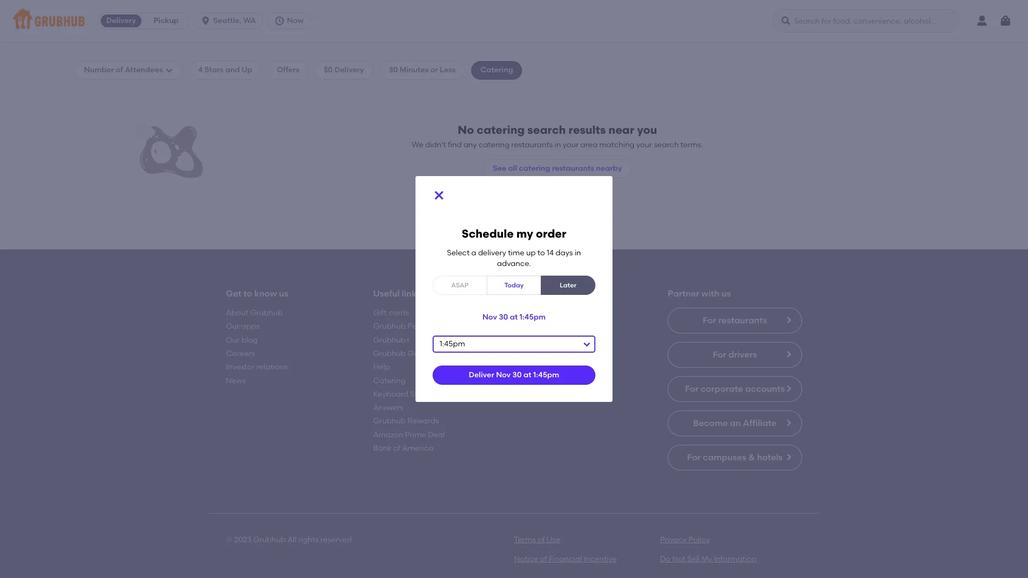 Task type: vqa. For each thing, say whether or not it's contained in the screenshot.
Useful links
yes



Task type: describe. For each thing, give the bounding box(es) containing it.
corporate
[[701, 384, 743, 394]]

advance.
[[497, 259, 531, 268]]

for?
[[561, 220, 575, 229]]

later button
[[541, 276, 596, 295]]

policy
[[689, 536, 710, 545]]

©
[[226, 536, 232, 545]]

useful
[[373, 288, 400, 299]]

grubhub down answers
[[373, 417, 406, 426]]

cards
[[389, 309, 409, 318]]

for for for drivers
[[713, 350, 727, 360]]

a for suggest
[[460, 235, 465, 244]]

today button
[[487, 276, 542, 295]]

grubhub perks link
[[373, 322, 427, 331]]

relations
[[256, 363, 288, 372]]

to inside the no catering search results near you main content
[[244, 288, 252, 299]]

for drivers
[[713, 350, 757, 360]]

2023
[[234, 536, 251, 545]]

1 us from the left
[[279, 288, 288, 299]]

0 vertical spatial 1:45pm
[[520, 313, 546, 322]]

delivery inside the no catering search results near you main content
[[335, 66, 364, 75]]

now button
[[267, 12, 315, 29]]

for campuses & hotels
[[687, 453, 783, 463]]

of inside gift cards grubhub perks grubhub+ grubhub guarantee help catering keyboard shortcuts answers grubhub rewards amazon prime deal bank of america
[[393, 444, 401, 453]]

deliver nov 30 at 1:45pm
[[469, 371, 559, 380]]

our apps link
[[226, 322, 260, 331]]

news
[[226, 376, 246, 385]]

amazon
[[373, 431, 403, 440]]

for corporate accounts
[[685, 384, 785, 394]]

twitter
[[521, 322, 545, 331]]

all
[[508, 164, 517, 173]]

rewards
[[408, 417, 439, 426]]

our blog link
[[226, 336, 258, 345]]

catering up delivery
[[483, 235, 514, 244]]

today
[[505, 282, 524, 289]]

schedule my order
[[462, 227, 567, 240]]

1 horizontal spatial 30
[[499, 313, 508, 322]]

grubhub down grubhub+ link at left bottom
[[373, 349, 406, 358]]

restaurant
[[516, 235, 554, 244]]

1 vertical spatial at
[[524, 371, 532, 380]]

1 vertical spatial nov
[[496, 371, 511, 380]]

incentive
[[584, 555, 617, 564]]

1 horizontal spatial svg image
[[433, 189, 446, 202]]

instagram
[[521, 336, 558, 345]]

facebook twitter instagram youtube
[[521, 309, 558, 358]]

for for for corporate accounts
[[685, 384, 699, 394]]

wa
[[243, 16, 256, 25]]

see all catering restaurants nearby button
[[484, 159, 631, 178]]

gift cards link
[[373, 309, 409, 318]]

an
[[730, 418, 741, 429]]

deliver
[[469, 371, 494, 380]]

investor relations link
[[226, 363, 288, 372]]

grubhub inside button
[[567, 235, 600, 244]]

restaurants inside button
[[552, 164, 594, 173]]

didn't
[[425, 140, 446, 149]]

you're
[[509, 220, 531, 229]]

or
[[431, 66, 438, 75]]

nov 30 at 1:45pm
[[483, 313, 546, 322]]

pickup
[[154, 16, 179, 25]]

svg image inside seattle, wa button
[[200, 16, 211, 26]]

useful links
[[373, 288, 421, 299]]

notice of financial incentive
[[514, 555, 617, 564]]

perks
[[408, 322, 427, 331]]

© 2023 grubhub all rights reserved.
[[226, 536, 354, 545]]

about grubhub link
[[226, 309, 283, 318]]

grubhub inside about grubhub our apps our blog careers investor relations news
[[250, 309, 283, 318]]

youtube
[[521, 349, 552, 358]]

grubhub left all
[[253, 536, 286, 545]]

guarantee
[[408, 349, 447, 358]]

privacy policy
[[660, 536, 710, 545]]

$0 delivery
[[324, 66, 364, 75]]

1 your from the left
[[563, 140, 579, 149]]

up
[[526, 248, 536, 258]]

with for connect
[[559, 288, 577, 299]]

careers
[[226, 349, 255, 358]]

0 horizontal spatial at
[[510, 313, 518, 322]]

catering right all
[[519, 164, 550, 173]]

instagram link
[[521, 336, 558, 345]]

america
[[402, 444, 434, 453]]

help
[[373, 363, 390, 372]]

in inside select a delivery time up to 14 days in advance.
[[575, 248, 581, 258]]

information
[[714, 555, 757, 564]]

gift cards grubhub perks grubhub+ grubhub guarantee help catering keyboard shortcuts answers grubhub rewards amazon prime deal bank of america
[[373, 309, 447, 453]]

notice
[[514, 555, 538, 564]]

$0
[[324, 66, 333, 75]]

no catering search results near you we didn't find any catering restaurants in your area matching your search terms.
[[412, 123, 703, 149]]

catering up "any"
[[477, 123, 525, 136]]

amazon prime deal link
[[373, 431, 445, 440]]

terms
[[514, 536, 536, 545]]

drivers
[[729, 350, 757, 360]]

of for terms
[[538, 536, 545, 545]]

notice of financial incentive link
[[514, 555, 617, 564]]

suggest a new catering restaurant for grubhub button
[[424, 230, 605, 249]]

asap
[[451, 282, 469, 289]]

deal
[[428, 431, 445, 440]]

hotels
[[757, 453, 783, 463]]

financial
[[549, 555, 582, 564]]

nearby
[[596, 164, 622, 173]]

svg image inside the no catering search results near you main content
[[165, 66, 174, 75]]



Task type: locate. For each thing, give the bounding box(es) containing it.
for for for campuses & hotels
[[687, 453, 701, 463]]

2 horizontal spatial us
[[722, 288, 731, 299]]

1 horizontal spatial search
[[654, 140, 679, 149]]

0 horizontal spatial catering
[[373, 376, 406, 385]]

with
[[559, 288, 577, 299], [702, 288, 720, 299]]

svg image left "seattle,"
[[200, 16, 211, 26]]

30 inside the no catering search results near you main content
[[389, 66, 398, 75]]

shortcuts
[[410, 390, 445, 399]]

2 vertical spatial 30
[[513, 371, 522, 380]]

2 vertical spatial restaurants
[[719, 315, 767, 326]]

1 horizontal spatial in
[[575, 248, 581, 258]]

catering up 'keyboard'
[[373, 376, 406, 385]]

0 vertical spatial 30
[[389, 66, 398, 75]]

of right the number
[[116, 66, 123, 75]]

for
[[556, 235, 566, 244]]

with right partner
[[702, 288, 720, 299]]

svg image up suggest
[[433, 189, 446, 202]]

nov down today button
[[483, 313, 497, 322]]

select
[[447, 248, 470, 258]]

investor
[[226, 363, 255, 372]]

keyboard
[[373, 390, 409, 399]]

use
[[547, 536, 560, 545]]

for down partner with us
[[703, 315, 717, 326]]

2 horizontal spatial 30
[[513, 371, 522, 380]]

catering right less at the top left
[[481, 66, 513, 75]]

become an affiliate link
[[668, 411, 802, 437]]

0 vertical spatial svg image
[[200, 16, 211, 26]]

find
[[448, 140, 462, 149]]

catering right "any"
[[479, 140, 510, 149]]

with right connect
[[559, 288, 577, 299]]

partner
[[668, 288, 700, 299]]

less
[[440, 66, 456, 75]]

1:45pm up twitter link
[[520, 313, 546, 322]]

0 vertical spatial restaurants
[[511, 140, 553, 149]]

1:45pm down youtube
[[533, 371, 559, 380]]

suggest a new catering restaurant for grubhub
[[428, 235, 600, 244]]

svg image
[[200, 16, 211, 26], [433, 189, 446, 202]]

1 horizontal spatial to
[[538, 248, 545, 258]]

don't
[[454, 220, 473, 229]]

1 vertical spatial catering
[[373, 376, 406, 385]]

1 horizontal spatial your
[[637, 140, 652, 149]]

us right later on the right of page
[[579, 288, 589, 299]]

0 horizontal spatial search
[[528, 123, 566, 136]]

main navigation navigation
[[0, 0, 1028, 42]]

1 vertical spatial in
[[575, 248, 581, 258]]

to right get
[[244, 288, 252, 299]]

a inside button
[[460, 235, 465, 244]]

delivery
[[478, 248, 506, 258]]

keyboard shortcuts link
[[373, 390, 445, 399]]

nov right deliver
[[496, 371, 511, 380]]

for inside for corporate accounts link
[[685, 384, 699, 394]]

facebook link
[[521, 309, 557, 318]]

1 horizontal spatial a
[[472, 248, 476, 258]]

minutes
[[400, 66, 429, 75]]

time
[[508, 248, 525, 258]]

for left corporate
[[685, 384, 699, 394]]

now
[[287, 16, 304, 25]]

1 horizontal spatial with
[[702, 288, 720, 299]]

our up careers link
[[226, 336, 240, 345]]

my
[[517, 227, 533, 240]]

0 vertical spatial delivery
[[106, 16, 136, 25]]

search down you
[[654, 140, 679, 149]]

asap button
[[433, 276, 487, 295]]

1 vertical spatial svg image
[[433, 189, 446, 202]]

my
[[702, 555, 712, 564]]

privacy
[[660, 536, 687, 545]]

0 vertical spatial at
[[510, 313, 518, 322]]

do not sell my information link
[[660, 555, 757, 564]]

youtube link
[[521, 349, 552, 358]]

0 horizontal spatial delivery
[[106, 16, 136, 25]]

for drivers link
[[668, 342, 802, 368]]

our down about
[[226, 322, 240, 331]]

delivery left "pickup"
[[106, 16, 136, 25]]

3 us from the left
[[722, 288, 731, 299]]

your down you
[[637, 140, 652, 149]]

0 vertical spatial nov
[[483, 313, 497, 322]]

1 vertical spatial 1:45pm
[[533, 371, 559, 380]]

1 vertical spatial a
[[472, 248, 476, 258]]

we
[[412, 140, 424, 149]]

catering inside gift cards grubhub perks grubhub+ grubhub guarantee help catering keyboard shortcuts answers grubhub rewards amazon prime deal bank of america
[[373, 376, 406, 385]]

gift
[[373, 309, 387, 318]]

1:45pm
[[520, 313, 546, 322], [533, 371, 559, 380]]

stars
[[205, 66, 224, 75]]

restaurants down area
[[552, 164, 594, 173]]

near
[[609, 123, 635, 136]]

for restaurants link
[[668, 308, 802, 334]]

area
[[581, 140, 598, 149]]

1 vertical spatial search
[[654, 140, 679, 149]]

grubhub down for?
[[567, 235, 600, 244]]

0 horizontal spatial svg image
[[200, 16, 211, 26]]

&
[[749, 453, 755, 463]]

0 vertical spatial search
[[528, 123, 566, 136]]

about grubhub our apps our blog careers investor relations news
[[226, 309, 288, 385]]

later
[[560, 282, 577, 289]]

accounts
[[745, 384, 785, 394]]

of right notice
[[540, 555, 547, 564]]

you
[[637, 123, 657, 136]]

bank of america link
[[373, 444, 434, 453]]

restaurants up all
[[511, 140, 553, 149]]

your left area
[[563, 140, 579, 149]]

of for number
[[116, 66, 123, 75]]

order
[[536, 227, 567, 240]]

search
[[528, 123, 566, 136], [654, 140, 679, 149]]

1 vertical spatial to
[[244, 288, 252, 299]]

see
[[475, 220, 487, 229]]

2 us from the left
[[579, 288, 589, 299]]

us up for restaurants
[[722, 288, 731, 299]]

help link
[[373, 363, 390, 372]]

facebook
[[521, 309, 557, 318]]

14
[[547, 248, 554, 258]]

0 vertical spatial a
[[460, 235, 465, 244]]

results
[[569, 123, 606, 136]]

delivery inside button
[[106, 16, 136, 25]]

grubhub down gift cards "link"
[[373, 322, 406, 331]]

what
[[489, 220, 507, 229]]

grubhub+
[[373, 336, 410, 345]]

terms.
[[681, 140, 703, 149]]

delivery right $0
[[335, 66, 364, 75]]

and
[[225, 66, 240, 75]]

no
[[458, 123, 474, 136]]

all
[[288, 536, 297, 545]]

deliver nov 30 at 1:45pm button
[[433, 366, 596, 385]]

don't see what you're looking for?
[[454, 220, 575, 229]]

number of attendees
[[84, 66, 163, 75]]

for inside for campuses & hotels link
[[687, 453, 701, 463]]

at
[[510, 313, 518, 322], [524, 371, 532, 380]]

0 horizontal spatial with
[[559, 288, 577, 299]]

bank
[[373, 444, 392, 453]]

to left 14
[[538, 248, 545, 258]]

1 our from the top
[[226, 322, 240, 331]]

a down new
[[472, 248, 476, 258]]

with for partner
[[702, 288, 720, 299]]

for left drivers
[[713, 350, 727, 360]]

search up see all catering restaurants nearby
[[528, 123, 566, 136]]

for for for restaurants
[[703, 315, 717, 326]]

2 your from the left
[[637, 140, 652, 149]]

1 vertical spatial our
[[226, 336, 240, 345]]

2 with from the left
[[702, 288, 720, 299]]

0 vertical spatial catering
[[481, 66, 513, 75]]

0 horizontal spatial your
[[563, 140, 579, 149]]

1 horizontal spatial delivery
[[335, 66, 364, 75]]

in up see all catering restaurants nearby
[[555, 140, 561, 149]]

1 vertical spatial delivery
[[335, 66, 364, 75]]

offers
[[277, 66, 299, 75]]

rights
[[298, 536, 319, 545]]

0 vertical spatial to
[[538, 248, 545, 258]]

0 horizontal spatial to
[[244, 288, 252, 299]]

4 stars and up
[[198, 66, 252, 75]]

catering
[[477, 123, 525, 136], [479, 140, 510, 149], [519, 164, 550, 173], [483, 235, 514, 244]]

restaurants inside no catering search results near you we didn't find any catering restaurants in your area matching your search terms.
[[511, 140, 553, 149]]

grubhub down know
[[250, 309, 283, 318]]

1 with from the left
[[559, 288, 577, 299]]

nov
[[483, 313, 497, 322], [496, 371, 511, 380]]

of right bank
[[393, 444, 401, 453]]

looking
[[533, 220, 559, 229]]

us right know
[[279, 288, 288, 299]]

us for partner with us
[[722, 288, 731, 299]]

careers link
[[226, 349, 255, 358]]

1 horizontal spatial us
[[579, 288, 589, 299]]

links
[[402, 288, 421, 299]]

0 horizontal spatial in
[[555, 140, 561, 149]]

number
[[84, 66, 114, 75]]

seattle, wa button
[[193, 12, 267, 29]]

see
[[493, 164, 507, 173]]

no catering search results near you main content
[[0, 42, 1028, 578]]

in inside no catering search results near you we didn't find any catering restaurants in your area matching your search terms.
[[555, 140, 561, 149]]

in right the days
[[575, 248, 581, 258]]

svg image inside now button
[[274, 16, 285, 26]]

connect with us
[[521, 288, 589, 299]]

a left new
[[460, 235, 465, 244]]

campuses
[[703, 453, 747, 463]]

for
[[703, 315, 717, 326], [713, 350, 727, 360], [685, 384, 699, 394], [687, 453, 701, 463]]

us for connect with us
[[579, 288, 589, 299]]

a inside select a delivery time up to 14 days in advance.
[[472, 248, 476, 258]]

1 vertical spatial restaurants
[[552, 164, 594, 173]]

for left campuses
[[687, 453, 701, 463]]

0 vertical spatial in
[[555, 140, 561, 149]]

affiliate
[[743, 418, 777, 429]]

a for select
[[472, 248, 476, 258]]

svg image
[[999, 14, 1012, 27], [274, 16, 285, 26], [781, 16, 792, 26], [165, 66, 174, 75]]

know
[[254, 288, 277, 299]]

1 vertical spatial 30
[[499, 313, 508, 322]]

0 horizontal spatial us
[[279, 288, 288, 299]]

to inside select a delivery time up to 14 days in advance.
[[538, 248, 545, 258]]

attendees
[[125, 66, 163, 75]]

restaurants up drivers
[[719, 315, 767, 326]]

become
[[693, 418, 728, 429]]

1 horizontal spatial catering
[[481, 66, 513, 75]]

1 horizontal spatial at
[[524, 371, 532, 380]]

0 horizontal spatial 30
[[389, 66, 398, 75]]

2 our from the top
[[226, 336, 240, 345]]

nov 30 at 1:45pm button
[[483, 308, 546, 328]]

0 horizontal spatial a
[[460, 235, 465, 244]]

of left use
[[538, 536, 545, 545]]

of for notice
[[540, 555, 547, 564]]

0 vertical spatial our
[[226, 322, 240, 331]]

for inside for drivers link
[[713, 350, 727, 360]]

terms of use link
[[514, 536, 560, 545]]



